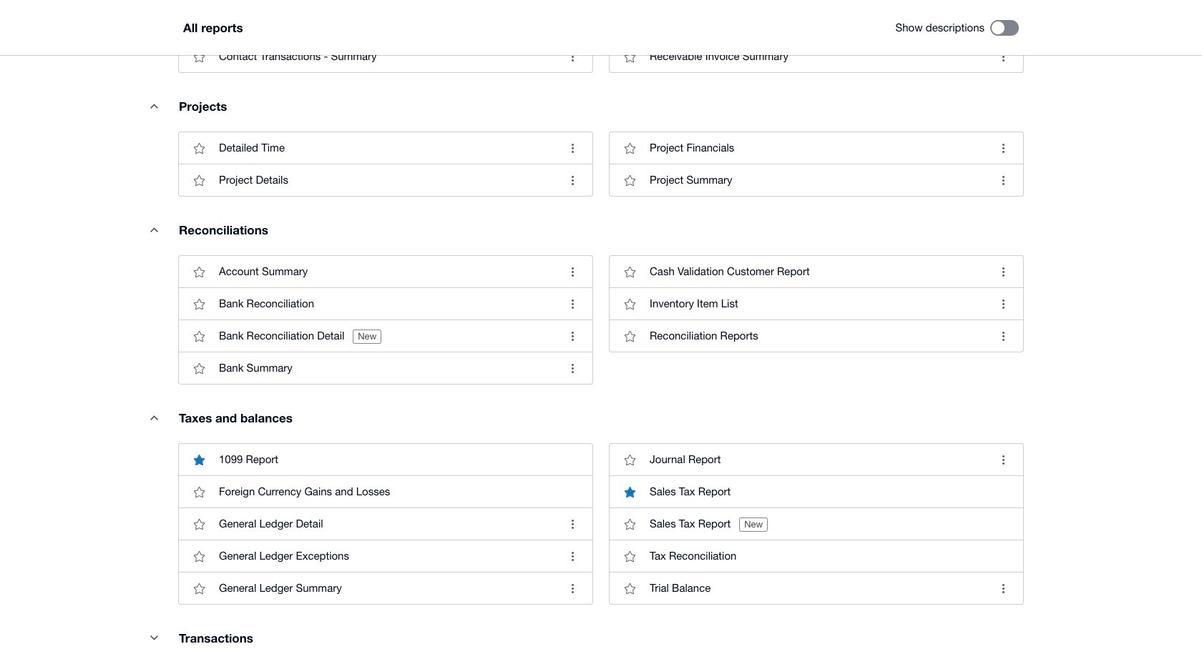 Task type: vqa. For each thing, say whether or not it's contained in the screenshot.
1st Expand report group image from the top
yes



Task type: describe. For each thing, give the bounding box(es) containing it.
0 vertical spatial remove favorite image
[[185, 446, 213, 475]]

collapse report group image
[[140, 624, 168, 653]]

1 expand report group image from the top
[[140, 92, 168, 120]]



Task type: locate. For each thing, give the bounding box(es) containing it.
1 vertical spatial remove favorite image
[[615, 478, 644, 507]]

expand report group image
[[140, 92, 168, 120], [140, 216, 168, 244], [140, 404, 168, 432]]

2 expand report group image from the top
[[140, 216, 168, 244]]

2 vertical spatial expand report group image
[[140, 404, 168, 432]]

favorite image
[[185, 134, 213, 163], [185, 166, 213, 195], [185, 258, 213, 286], [615, 290, 644, 319], [185, 354, 213, 383], [615, 446, 644, 475], [185, 510, 213, 539], [615, 543, 644, 571], [185, 575, 213, 603]]

more options image
[[558, 42, 587, 71], [989, 134, 1018, 163], [558, 166, 587, 195], [558, 322, 587, 351], [558, 510, 587, 539], [558, 543, 587, 571]]

0 horizontal spatial remove favorite image
[[185, 446, 213, 475]]

1 horizontal spatial remove favorite image
[[615, 478, 644, 507]]

1 vertical spatial expand report group image
[[140, 216, 168, 244]]

3 expand report group image from the top
[[140, 404, 168, 432]]

favorite image
[[185, 42, 213, 71], [615, 42, 644, 71], [615, 134, 644, 163], [615, 166, 644, 195], [615, 258, 644, 286], [185, 290, 213, 319], [185, 322, 213, 351], [615, 322, 644, 351], [185, 478, 213, 507], [615, 510, 644, 539], [185, 543, 213, 571], [615, 575, 644, 603]]

more options image
[[989, 42, 1018, 71], [558, 134, 587, 163], [989, 166, 1018, 195], [558, 258, 587, 286], [558, 290, 587, 319], [558, 354, 587, 383], [558, 575, 587, 603]]

0 vertical spatial expand report group image
[[140, 92, 168, 120]]

remove favorite image
[[185, 446, 213, 475], [615, 478, 644, 507]]



